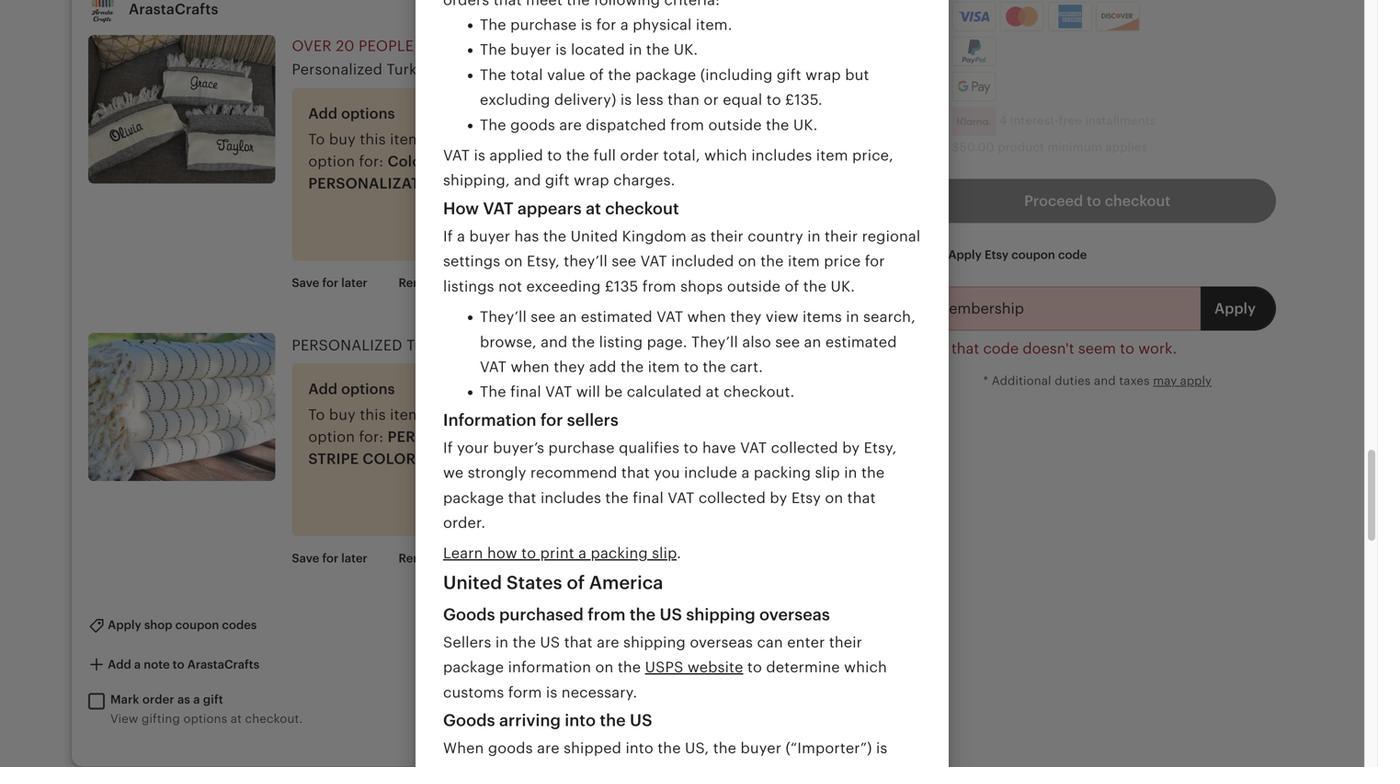 Task type: describe. For each thing, give the bounding box(es) containing it.
must for personalization
[[461, 407, 497, 423]]

united inside if a buyer has the united kingdom as their country in their regional settings on etsy, they'll see vat included on the item price for listings not exceeding £135 from shops outside of the uk.
[[571, 228, 618, 245]]

in inside sellers in the us that are shipping overseas can enter their package information on the
[[496, 634, 509, 651]]

usps website
[[645, 659, 744, 676]]

sale
[[729, 83, 754, 97]]

responsible
[[443, 765, 527, 767]]

options
[[440, 153, 498, 170]]

$ 5.90 (55% off)
[[764, 61, 853, 75]]

america
[[590, 572, 664, 593]]

total,
[[663, 147, 701, 164]]

. inside customs and tax info dialog
[[677, 545, 682, 562]]

final inside 'they'll see an estimated vat when they view items in search, browse, and the listing page. they'll also see an estimated vat when they add the item to the cart. the final vat will be calculated at checkout.'
[[511, 384, 542, 400]]

1 horizontal spatial they'll
[[692, 334, 739, 350]]

in inside if your buyer's purchase qualifies to have vat collected by etsy, we strongly recommend that you include a packing slip in the package that includes the final vat collected by etsy on that order.
[[845, 465, 858, 481]]

0 horizontal spatial slip
[[652, 545, 677, 562]]

installments
[[1086, 114, 1157, 127]]

goods for goods purchased from the us shipping overseas
[[443, 605, 495, 624]]

dispatched
[[586, 117, 667, 133]]

includes inside if your buyer's purchase qualifies to have vat collected by etsy, we strongly recommend that you include a packing slip in the package that includes the final vat collected by etsy on that order.
[[541, 490, 602, 506]]

item.
[[696, 17, 733, 33]]

taxes
[[1120, 374, 1150, 388]]

buy for personalization and stripe color .
[[329, 407, 356, 423]]

less
[[636, 92, 664, 108]]

proceed
[[1025, 193, 1084, 209]]

on inside when goods are shipped into the us, the buyer ("importer") is responsible for any fees/taxes/duty that may accrue on th
[[819, 765, 837, 767]]

1 the from the top
[[480, 17, 507, 33]]

$ for 5.90
[[764, 61, 772, 75]]

1 vertical spatial when
[[511, 359, 550, 375]]

mark
[[110, 693, 139, 707]]

us for from
[[660, 605, 683, 624]]

1 horizontal spatial they
[[731, 309, 762, 325]]

browse,
[[480, 334, 537, 350]]

seem
[[1079, 341, 1117, 357]]

0 horizontal spatial see
[[531, 309, 556, 325]]

usps
[[645, 659, 684, 676]]

gift inside the purchase is for a physical item. the buyer is located in the uk. the total value of the package (including gift wrap but excluding delivery) is less than or equal to £135. the goods are dispatched from outside the uk.
[[777, 67, 802, 83]]

you for &
[[431, 131, 457, 148]]

2 the from the top
[[480, 42, 507, 58]]

shipping inside sellers in the us that are shipping overseas can enter their package information on the
[[624, 634, 686, 651]]

to inside the purchase is for a physical item. the buyer is located in the uk. the total value of the package (including gift wrap but excluding delivery) is less than or equal to £135. the goods are dispatched from outside the uk.
[[767, 92, 782, 108]]

delivery)
[[555, 92, 617, 108]]

personalization and stripe color .
[[308, 429, 559, 467]]

item, for colour
[[390, 131, 427, 148]]

1 vertical spatial code
[[984, 341, 1019, 357]]

(55%
[[801, 61, 829, 75]]

which inside vat is applied to the full order total, which includes item price, shipping, and gift wrap charges.
[[705, 147, 748, 164]]

if a buyer has the united kingdom as their country in their regional settings on etsy, they'll see vat included on the item price for listings not exceeding £135 from shops outside of the uk.
[[443, 228, 921, 295]]

excluding
[[480, 92, 551, 108]]

("importer")
[[786, 740, 873, 757]]

to inside to determine which customs form is necessary.
[[748, 659, 763, 676]]

are inside the purchase is for a physical item. the buyer is located in the uk. the total value of the package (including gift wrap but excluding delivery) is less than or equal to £135. the goods are dispatched from outside the uk.
[[560, 117, 582, 133]]

gifting
[[142, 712, 180, 726]]

gift inside mark order as a gift view gifting options at checkout.
[[203, 693, 223, 707]]

information for sellers
[[443, 411, 619, 429]]

strongly
[[468, 465, 527, 481]]

usps website link
[[645, 659, 744, 676]]

£135
[[605, 278, 639, 295]]

a right print
[[579, 545, 587, 562]]

order inside vat is applied to the full order total, which includes item price, shipping, and gift wrap charges.
[[620, 147, 659, 164]]

to inside 'they'll see an estimated vat when they view items in search, browse, and the listing page. they'll also see an estimated vat when they add the item to the cart. the final vat will be calculated at checkout.'
[[684, 359, 699, 375]]

apply
[[1181, 374, 1212, 388]]

for: for personalization
[[359, 429, 384, 445]]

they'll see an estimated vat when they view items in search, browse, and the listing page. they'll also see an estimated vat when they add the item to the cart. the final vat will be calculated at checkout.
[[480, 309, 916, 400]]

us for into
[[630, 711, 653, 730]]

0 vertical spatial into
[[565, 711, 596, 730]]

item, for personalization
[[390, 407, 427, 423]]

when goods are shipped into the us, the buyer ("importer") is responsible for any fees/taxes/duty that may accrue on th
[[443, 740, 888, 767]]

0 horizontal spatial of
[[567, 572, 585, 593]]

work.
[[1139, 341, 1178, 357]]

personalized turkish beach towel gift unique, bachelorette bridesmaid proposal wedding gift towel, monogrammed towels, unique christmas gift image
[[88, 35, 275, 184]]

google pay image
[[953, 73, 996, 100]]

etsy inside dropdown button
[[985, 248, 1009, 262]]

of inside if a buyer has the united kingdom as their country in their regional settings on etsy, they'll see vat included on the item price for listings not exceeding £135 from shops outside of the uk.
[[785, 278, 800, 295]]

minimum
[[1048, 140, 1103, 154]]

their up the price
[[825, 228, 858, 245]]

doesn't
[[1023, 341, 1075, 357]]

and inside vat is applied to the full order total, which includes item price, shipping, and gift wrap charges.
[[514, 172, 541, 189]]

exceeding
[[527, 278, 601, 295]]

outside inside if a buyer has the united kingdom as their country in their regional settings on etsy, they'll see vat included on the item price for listings not exceeding £135 from shops outside of the uk.
[[727, 278, 781, 295]]

shipped
[[564, 740, 622, 757]]

accrue
[[766, 765, 815, 767]]

their up included
[[711, 228, 744, 245]]

4 interest-free installments
[[997, 114, 1157, 127]]

their inside sellers in the us that are shipping overseas can enter their package information on the
[[830, 634, 863, 651]]

and inside personalization and stripe color .
[[532, 429, 559, 445]]

0 vertical spatial may
[[1154, 374, 1178, 388]]

1 horizontal spatial by
[[843, 440, 860, 456]]

checkout. inside mark order as a gift view gifting options at checkout.
[[245, 712, 303, 726]]

1 horizontal spatial at
[[586, 199, 601, 218]]

apply etsy coupon code button
[[905, 234, 1101, 276]]

vat down include in the bottom of the page
[[668, 490, 695, 506]]

arriving
[[499, 711, 561, 730]]

is up cart
[[581, 17, 593, 33]]

visa image
[[959, 8, 990, 25]]

how
[[443, 199, 479, 218]]

item inside if a buyer has the united kingdom as their country in their regional settings on etsy, they'll see vat included on the item price for listings not exceeding £135 from shops outside of the uk.
[[788, 253, 820, 270]]

buyer's
[[493, 440, 545, 456]]

must for colour options
[[461, 131, 497, 148]]

also
[[743, 334, 772, 350]]

can
[[757, 634, 784, 651]]

mark order as a gift view gifting options at checkout.
[[110, 693, 303, 726]]

option for personalization and stripe color .
[[308, 429, 355, 445]]

this for personalization
[[360, 407, 386, 423]]

sellers
[[567, 411, 619, 429]]

vat inside vat is applied to the full order total, which includes item price, shipping, and gift wrap charges.
[[443, 147, 470, 164]]

1 vertical spatial by
[[770, 490, 788, 506]]

people
[[359, 38, 414, 54]]

item inside vat is applied to the full order total, which includes item price, shipping, and gift wrap charges.
[[817, 147, 849, 164]]

you for .
[[431, 407, 457, 423]]

settings
[[443, 253, 501, 270]]

add for personalization and stripe color .
[[308, 381, 338, 397]]

is inside when goods are shipped into the us, the buyer ("importer") is responsible for any fees/taxes/duty that may accrue on th
[[877, 740, 888, 757]]

0 horizontal spatial have
[[418, 38, 457, 54]]

1 horizontal spatial estimated
[[826, 334, 897, 350]]

how
[[487, 545, 518, 562]]

the inside 'they'll see an estimated vat when they view items in search, browse, and the listing page. they'll also see an estimated vat when they add the item to the cart. the final vat will be calculated at checkout.'
[[480, 384, 507, 400]]

price,
[[853, 147, 894, 164]]

0 vertical spatial this
[[461, 38, 495, 54]]

in inside if a buyer has the united kingdom as their country in their regional settings on etsy, they'll see vat included on the item price for listings not exceeding £135 from shops outside of the uk.
[[808, 228, 821, 245]]

vat inside if a buyer has the united kingdom as their country in their regional settings on etsy, they'll see vat included on the item price for listings not exceeding £135 from shops outside of the uk.
[[641, 253, 668, 270]]

customs and tax info dialog
[[0, 0, 1379, 767]]

to right how
[[522, 545, 537, 562]]

if your buyer's purchase qualifies to have vat collected by etsy, we strongly recommend that you include a packing slip in the package that includes the final vat collected by etsy on that order.
[[443, 440, 897, 531]]

may inside when goods are shipped into the us, the buyer ("importer") is responsible for any fees/taxes/duty that may accrue on th
[[732, 765, 762, 767]]

personalized turkish beach towel gift unique, monogrammed gift for girls weekend trip,  gift for woman who have everything, christmas gifts image
[[88, 333, 275, 481]]

apply etsy coupon code
[[949, 248, 1088, 262]]

a inside mark order as a gift view gifting options at checkout.
[[193, 693, 200, 707]]

necessary.
[[562, 684, 638, 701]]

0 horizontal spatial estimated
[[581, 309, 653, 325]]

which inside to determine which customs form is necessary.
[[845, 659, 888, 676]]

2 vertical spatial from
[[588, 605, 626, 624]]

to for colour options and personalization & size .
[[308, 131, 325, 148]]

as inside if a buyer has the united kingdom as their country in their regional settings on etsy, they'll see vat included on the item price for listings not exceeding £135 from shops outside of the uk.
[[691, 228, 707, 245]]

charges.
[[614, 172, 676, 189]]

$50.00
[[952, 140, 995, 154]]

to inside if your buyer's purchase qualifies to have vat collected by etsy, we strongly recommend that you include a packing slip in the package that includes the final vat collected by etsy on that order.
[[684, 440, 699, 456]]

that inside sellers in the us that are shipping overseas can enter their package information on the
[[565, 634, 593, 651]]

slip inside if your buyer's purchase qualifies to have vat collected by etsy, we strongly recommend that you include a packing slip in the package that includes the final vat collected by etsy on that order.
[[815, 465, 841, 481]]

website
[[688, 659, 744, 676]]

0 horizontal spatial they
[[554, 359, 585, 375]]

is inside to determine which customs form is necessary.
[[546, 684, 558, 701]]

1 vertical spatial united
[[443, 572, 502, 593]]

form
[[508, 684, 542, 701]]

appears
[[518, 199, 582, 218]]

0 vertical spatial overseas
[[760, 605, 830, 624]]

not
[[499, 278, 523, 295]]

qualifies
[[619, 440, 680, 456]]

any
[[555, 765, 580, 767]]

they'll
[[564, 253, 608, 270]]

wrap inside vat is applied to the full order total, which includes item price, shipping, and gift wrap charges.
[[574, 172, 610, 189]]

$ for 15.90
[[805, 334, 814, 350]]

for inside when goods are shipped into the us, the buyer ("importer") is responsible for any fees/taxes/duty that may accrue on th
[[531, 765, 551, 767]]

purchased
[[499, 605, 584, 624]]

for left sellers
[[541, 411, 563, 429]]

equal
[[723, 92, 763, 108]]

includes inside vat is applied to the full order total, which includes item price, shipping, and gift wrap charges.
[[752, 147, 813, 164]]

us inside sellers in the us that are shipping overseas can enter their package information on the
[[540, 634, 560, 651]]

that inside when goods are shipped into the us, the buyer ("importer") is responsible for any fees/taxes/duty that may accrue on th
[[699, 765, 728, 767]]

hm,
[[919, 341, 948, 357]]

to buy this item, you must choose an option for: for &
[[308, 131, 574, 170]]

. inside colour options and personalization & size .
[[499, 175, 503, 192]]

23:19:08
[[802, 83, 853, 97]]

0 horizontal spatial they'll
[[480, 309, 527, 325]]

from inside the purchase is for a physical item. the buyer is located in the uk. the total value of the package (including gift wrap but excluding delivery) is less than or equal to £135. the goods are dispatched from outside the uk.
[[671, 117, 705, 133]]

items
[[803, 309, 843, 325]]

your
[[457, 440, 489, 456]]

overseas inside sellers in the us that are shipping overseas can enter their package information on the
[[690, 634, 753, 651]]

coupon
[[1012, 248, 1056, 262]]

0 vertical spatial shipping
[[687, 605, 756, 624]]

to for personalization and stripe color .
[[308, 407, 325, 423]]

will
[[576, 384, 601, 400]]

learn how to print a packing slip link
[[443, 545, 677, 562]]

country
[[748, 228, 804, 245]]

checkout. inside 'they'll see an estimated vat when they view items in search, browse, and the listing page. they'll also see an estimated vat when they add the item to the cart. the final vat will be calculated at checkout.'
[[724, 384, 795, 400]]

than
[[668, 92, 700, 108]]

we
[[443, 465, 464, 481]]

1 horizontal spatial when
[[688, 309, 727, 325]]

vat down size on the top of page
[[483, 199, 514, 218]]

states
[[507, 572, 563, 593]]

vat up page.
[[657, 309, 684, 325]]

4
[[1000, 114, 1007, 127]]

choose for personalization
[[501, 407, 553, 423]]

determine
[[767, 659, 841, 676]]

package inside sellers in the us that are shipping overseas can enter their package information on the
[[443, 659, 504, 676]]

kingdom
[[622, 228, 687, 245]]

options for personalization
[[341, 381, 395, 397]]

checkout inside customs and tax info dialog
[[605, 199, 679, 218]]

add options for personalization
[[308, 381, 395, 397]]

0 vertical spatial uk.
[[674, 42, 698, 58]]

and left the taxes
[[1095, 374, 1117, 388]]

Enter code text field
[[919, 287, 1201, 331]]

from inside if a buyer has the united kingdom as their country in their regional settings on etsy, they'll see vat included on the item price for listings not exceeding £135 from shops outside of the uk.
[[643, 278, 677, 295]]

fees/taxes/duty
[[584, 765, 695, 767]]



Task type: vqa. For each thing, say whether or not it's contained in the screenshot.
ID: on the left of page
no



Task type: locate. For each thing, give the bounding box(es) containing it.
0 vertical spatial includes
[[752, 147, 813, 164]]

2 horizontal spatial us
[[660, 605, 683, 624]]

1 horizontal spatial wrap
[[806, 67, 842, 83]]

item, up personalization and stripe color .
[[390, 407, 427, 423]]

add up stripe on the bottom
[[308, 381, 338, 397]]

this up the color
[[360, 407, 386, 423]]

to left £135.
[[767, 92, 782, 108]]

0 horizontal spatial may
[[732, 765, 762, 767]]

option
[[308, 153, 355, 170], [308, 429, 355, 445]]

united down learn
[[443, 572, 502, 593]]

1 horizontal spatial have
[[703, 440, 737, 456]]

have up include in the bottom of the page
[[703, 440, 737, 456]]

0 horizontal spatial shipping
[[624, 634, 686, 651]]

add options for colour
[[308, 105, 395, 122]]

1 vertical spatial package
[[443, 490, 504, 506]]

for inside if a buyer has the united kingdom as their country in their regional settings on etsy, they'll see vat included on the item price for listings not exceeding £135 from shops outside of the uk.
[[865, 253, 885, 270]]

product
[[998, 140, 1045, 154]]

a inside the purchase is for a physical item. the buyer is located in the uk. the total value of the package (including gift wrap but excluding delivery) is less than or equal to £135. the goods are dispatched from outside the uk.
[[621, 17, 629, 33]]

0 vertical spatial purchase
[[511, 17, 577, 33]]

for inside the purchase is for a physical item. the buyer is located in the uk. the total value of the package (including gift wrap but excluding delivery) is less than or equal to £135. the goods are dispatched from outside the uk.
[[597, 17, 617, 33]]

1 vertical spatial slip
[[652, 545, 677, 562]]

included
[[672, 253, 735, 270]]

estimated up listing
[[581, 309, 653, 325]]

united
[[571, 228, 618, 245], [443, 572, 502, 593]]

at inside mark order as a gift view gifting options at checkout.
[[231, 712, 242, 726]]

1 vertical spatial may
[[732, 765, 762, 767]]

add
[[589, 359, 617, 375]]

the
[[647, 42, 670, 58], [608, 67, 632, 83], [766, 117, 790, 133], [566, 147, 590, 164], [543, 228, 567, 245], [761, 253, 784, 270], [804, 278, 827, 295], [572, 334, 595, 350], [621, 359, 644, 375], [703, 359, 727, 375], [862, 465, 885, 481], [606, 490, 629, 506], [630, 605, 656, 624], [513, 634, 536, 651], [618, 659, 641, 676], [600, 711, 626, 730], [658, 740, 681, 757], [714, 740, 737, 757]]

you
[[431, 131, 457, 148], [431, 407, 457, 423], [654, 465, 680, 481]]

0 horizontal spatial united
[[443, 572, 502, 593]]

0 horizontal spatial us
[[540, 634, 560, 651]]

2 vertical spatial at
[[231, 712, 242, 726]]

goods for goods arriving into the us
[[443, 711, 495, 730]]

outside down equal
[[709, 117, 762, 133]]

checkout inside button
[[1105, 193, 1171, 209]]

0 vertical spatial buy
[[329, 131, 356, 148]]

see inside if a buyer has the united kingdom as their country in their regional settings on etsy, they'll see vat included on the item price for listings not exceeding £135 from shops outside of the uk.
[[612, 253, 637, 270]]

at right appears
[[586, 199, 601, 218]]

if for if a buyer has the united kingdom as their country in their regional settings on etsy, they'll see vat included on the item price for listings not exceeding £135 from shops outside of the uk.
[[443, 228, 453, 245]]

on
[[505, 253, 523, 270], [739, 253, 757, 270], [825, 490, 844, 506], [596, 659, 614, 676], [819, 765, 837, 767]]

options
[[341, 105, 395, 122], [341, 381, 395, 397], [183, 712, 227, 726]]

for:
[[359, 153, 384, 170], [359, 429, 384, 445]]

wrap down full at the top left of the page
[[574, 172, 610, 189]]

choose down excluding
[[501, 131, 553, 148]]

goods inside when goods are shipped into the us, the buyer ("importer") is responsible for any fees/taxes/duty that may accrue on th
[[488, 740, 533, 757]]

information
[[443, 411, 537, 429]]

1 vertical spatial to
[[308, 407, 325, 423]]

checkout down charges.
[[605, 199, 679, 218]]

buyer for purchase
[[511, 42, 552, 58]]

have inside if your buyer's purchase qualifies to have vat collected by etsy, we strongly recommend that you include a packing slip in the package that includes the final vat collected by etsy on that order.
[[703, 440, 737, 456]]

page.
[[647, 334, 688, 350]]

united states of america
[[443, 572, 664, 593]]

2 choose from the top
[[501, 407, 553, 423]]

on inside sellers in the us that are shipping overseas can enter their package information on the
[[596, 659, 614, 676]]

they'll
[[480, 309, 527, 325], [692, 334, 739, 350]]

$ 15.90
[[805, 334, 853, 350]]

2 vertical spatial uk.
[[831, 278, 856, 295]]

colour options and personalization & size .
[[308, 153, 529, 192]]

item left price,
[[817, 147, 849, 164]]

must
[[461, 131, 497, 148], [461, 407, 497, 423]]

0 vertical spatial add options
[[308, 105, 395, 122]]

buy for colour options and personalization & size .
[[329, 131, 356, 148]]

0 horizontal spatial into
[[565, 711, 596, 730]]

must up options
[[461, 131, 497, 148]]

includes down £135.
[[752, 147, 813, 164]]

add options up stripe on the bottom
[[308, 381, 395, 397]]

to right seem
[[1121, 341, 1135, 357]]

ends
[[757, 83, 785, 97]]

from down than
[[671, 117, 705, 133]]

2 vertical spatial you
[[654, 465, 680, 481]]

vat left will
[[546, 384, 572, 400]]

physical
[[633, 17, 692, 33]]

0 vertical spatial for:
[[359, 153, 384, 170]]

to inside button
[[1087, 193, 1102, 209]]

final inside if your buyer's purchase qualifies to have vat collected by etsy, we strongly recommend that you include a packing slip in the package that includes the final vat collected by etsy on that order.
[[633, 490, 664, 506]]

2 goods from the top
[[443, 711, 495, 730]]

1 horizontal spatial which
[[845, 659, 888, 676]]

buyer inside the purchase is for a physical item. the buyer is located in the uk. the total value of the package (including gift wrap but excluding delivery) is less than or equal to £135. the goods are dispatched from outside the uk.
[[511, 42, 552, 58]]

is up value
[[556, 42, 567, 58]]

1 vertical spatial have
[[703, 440, 737, 456]]

see down exceeding
[[531, 309, 556, 325]]

gift inside vat is applied to the full order total, which includes item price, shipping, and gift wrap charges.
[[545, 172, 570, 189]]

which right determine
[[845, 659, 888, 676]]

outside inside the purchase is for a physical item. the buyer is located in the uk. the total value of the package (including gift wrap but excluding delivery) is less than or equal to £135. the goods are dispatched from outside the uk.
[[709, 117, 762, 133]]

you down "qualifies"
[[654, 465, 680, 481]]

order inside mark order as a gift view gifting options at checkout.
[[142, 693, 174, 707]]

0 horizontal spatial packing
[[591, 545, 648, 562]]

us,
[[685, 740, 710, 757]]

choose for colour options
[[501, 131, 553, 148]]

1 horizontal spatial of
[[590, 67, 604, 83]]

a inside if a buyer has the united kingdom as their country in their regional settings on etsy, they'll see vat included on the item price for listings not exceeding £135 from shops outside of the uk.
[[457, 228, 466, 245]]

paypal image
[[955, 40, 994, 64]]

1 choose from the top
[[501, 131, 553, 148]]

a right include in the bottom of the page
[[742, 465, 750, 481]]

1 buy from the top
[[329, 131, 356, 148]]

pay in 4 installments image
[[952, 107, 997, 136]]

in inside 'they'll see an estimated vat when they view items in search, browse, and the listing page. they'll also see an estimated vat when they add the item to the cart. the final vat will be calculated at checkout.'
[[847, 309, 860, 325]]

. down applied
[[499, 175, 503, 192]]

is inside vat is applied to the full order total, which includes item price, shipping, and gift wrap charges.
[[474, 147, 486, 164]]

option for colour options and personalization & size .
[[308, 153, 355, 170]]

into inside when goods are shipped into the us, the buyer ("importer") is responsible for any fees/taxes/duty that may accrue on th
[[626, 740, 654, 757]]

buy up stripe on the bottom
[[329, 407, 356, 423]]

is left "less"
[[621, 92, 632, 108]]

1 to buy this item, you must choose an option for: from the top
[[308, 131, 574, 170]]

customs
[[443, 684, 504, 701]]

2 horizontal spatial see
[[776, 334, 800, 350]]

1 vertical spatial add options
[[308, 381, 395, 397]]

0 horizontal spatial at
[[231, 712, 242, 726]]

0 vertical spatial collected
[[771, 440, 839, 456]]

add for colour options and personalization & size .
[[308, 105, 338, 122]]

for: up the color
[[359, 429, 384, 445]]

shipping up usps
[[624, 634, 686, 651]]

a inside if your buyer's purchase qualifies to have vat collected by etsy, we strongly recommend that you include a packing slip in the package that includes the final vat collected by etsy on that order.
[[742, 465, 750, 481]]

2 buy from the top
[[329, 407, 356, 423]]

uk. inside if a buyer has the united kingdom as their country in their regional settings on etsy, they'll see vat included on the item price for listings not exceeding £135 from shops outside of the uk.
[[831, 278, 856, 295]]

0 vertical spatial item,
[[390, 131, 427, 148]]

this
[[461, 38, 495, 54], [360, 131, 386, 148], [360, 407, 386, 423]]

overseas up enter
[[760, 605, 830, 624]]

includes
[[752, 147, 813, 164], [541, 490, 602, 506]]

located
[[571, 42, 625, 58]]

2 must from the top
[[461, 407, 497, 423]]

to down page.
[[684, 359, 699, 375]]

1 vertical spatial checkout.
[[245, 712, 303, 726]]

as
[[691, 228, 707, 245], [177, 693, 190, 707]]

1 item, from the top
[[390, 131, 427, 148]]

into up shipped
[[565, 711, 596, 730]]

. left the we
[[416, 451, 421, 467]]

listing
[[599, 334, 643, 350]]

additional
[[992, 374, 1052, 388]]

if inside if a buyer has the united kingdom as their country in their regional settings on etsy, they'll see vat included on the item price for listings not exceeding £135 from shops outside of the uk.
[[443, 228, 453, 245]]

etsy, inside if your buyer's purchase qualifies to have vat collected by etsy, we strongly recommend that you include a packing slip in the package that includes the final vat collected by etsy on that order.
[[864, 440, 897, 456]]

1 horizontal spatial includes
[[752, 147, 813, 164]]

from right "£135"
[[643, 278, 677, 295]]

off)
[[833, 61, 853, 75]]

1 vertical spatial includes
[[541, 490, 602, 506]]

code inside dropdown button
[[1059, 248, 1088, 262]]

for
[[597, 17, 617, 33], [865, 253, 885, 270], [541, 411, 563, 429], [531, 765, 551, 767]]

1 vertical spatial order
[[142, 693, 174, 707]]

has
[[515, 228, 539, 245]]

goods
[[511, 117, 556, 133], [488, 740, 533, 757]]

1 vertical spatial for:
[[359, 429, 384, 445]]

checkout down applies
[[1105, 193, 1171, 209]]

1 to from the top
[[308, 131, 325, 148]]

for down regional
[[865, 253, 885, 270]]

2 to from the top
[[308, 407, 325, 423]]

if down 'how'
[[443, 228, 453, 245]]

0 vertical spatial slip
[[815, 465, 841, 481]]

are
[[560, 117, 582, 133], [597, 634, 620, 651], [537, 740, 560, 757]]

includes down recommend on the bottom left of the page
[[541, 490, 602, 506]]

mastercard image
[[1003, 5, 1042, 29]]

to up include in the bottom of the page
[[684, 440, 699, 456]]

1 vertical spatial this
[[360, 131, 386, 148]]

to determine which customs form is necessary.
[[443, 659, 888, 701]]

1 vertical spatial uk.
[[794, 117, 818, 133]]

the inside vat is applied to the full order total, which includes item price, shipping, and gift wrap charges.
[[566, 147, 590, 164]]

options inside mark order as a gift view gifting options at checkout.
[[183, 712, 227, 726]]

add options
[[308, 105, 395, 122], [308, 381, 395, 397]]

item, up colour
[[390, 131, 427, 148]]

2 option from the top
[[308, 429, 355, 445]]

for: left colour
[[359, 153, 384, 170]]

1 vertical spatial final
[[633, 490, 664, 506]]

item up calculated
[[648, 359, 680, 375]]

1 vertical spatial choose
[[501, 407, 553, 423]]

gift up how vat appears at checkout at the top left of the page
[[545, 172, 570, 189]]

goods inside the purchase is for a physical item. the buyer is located in the uk. the total value of the package (including gift wrap but excluding delivery) is less than or equal to £135. the goods are dispatched from outside the uk.
[[511, 117, 556, 133]]

5.90
[[772, 61, 798, 75]]

2 horizontal spatial of
[[785, 278, 800, 295]]

1 vertical spatial collected
[[699, 490, 766, 506]]

to buy this item, you must choose an option for: up &
[[308, 131, 574, 170]]

at inside 'they'll see an estimated vat when they view items in search, browse, and the listing page. they'll also see an estimated vat when they add the item to the cart. the final vat will be calculated at checkout.'
[[706, 384, 720, 400]]

0 vertical spatial from
[[671, 117, 705, 133]]

this for colour options
[[360, 131, 386, 148]]

options up the color
[[341, 381, 395, 397]]

is right ("importer")
[[877, 740, 888, 757]]

they up will
[[554, 359, 585, 375]]

uk. down the price
[[831, 278, 856, 295]]

0 vertical spatial by
[[843, 440, 860, 456]]

are down goods purchased from the us shipping overseas
[[597, 634, 620, 651]]

1 for: from the top
[[359, 153, 384, 170]]

vat
[[443, 147, 470, 164], [483, 199, 514, 218], [641, 253, 668, 270], [657, 309, 684, 325], [480, 359, 507, 375], [546, 384, 572, 400], [741, 440, 767, 456], [668, 490, 695, 506]]

print
[[541, 545, 575, 562]]

purchase inside if your buyer's purchase qualifies to have vat collected by etsy, we strongly recommend that you include a packing slip in the package that includes the final vat collected by etsy on that order.
[[549, 440, 615, 456]]

1 vertical spatial overseas
[[690, 634, 753, 651]]

0 horizontal spatial wrap
[[574, 172, 610, 189]]

1 vertical spatial estimated
[[826, 334, 897, 350]]

2 to buy this item, you must choose an option for: from the top
[[308, 407, 574, 445]]

0 horizontal spatial .
[[416, 451, 421, 467]]

2 vertical spatial .
[[677, 545, 682, 562]]

.
[[499, 175, 503, 192], [416, 451, 421, 467], [677, 545, 682, 562]]

1 horizontal spatial checkout
[[1105, 193, 1171, 209]]

their right enter
[[830, 634, 863, 651]]

buyer inside when goods are shipped into the us, the buyer ("importer") is responsible for any fees/taxes/duty that may accrue on th
[[741, 740, 782, 757]]

of inside the purchase is for a physical item. the buyer is located in the uk. the total value of the package (including gift wrap but excluding delivery) is less than or equal to £135. the goods are dispatched from outside the uk.
[[590, 67, 604, 83]]

20
[[336, 38, 355, 54]]

0 vertical spatial options
[[341, 105, 395, 122]]

0 vertical spatial choose
[[501, 131, 553, 148]]

add down over
[[308, 105, 338, 122]]

personalization inside personalization and stripe color .
[[388, 429, 528, 445]]

american express image
[[1051, 5, 1090, 29]]

you inside if your buyer's purchase qualifies to have vat collected by etsy, we strongly recommend that you include a packing slip in the package that includes the final vat collected by etsy on that order.
[[654, 465, 680, 481]]

1 vertical spatial add
[[308, 381, 338, 397]]

estimated
[[581, 309, 653, 325], [826, 334, 897, 350]]

discover image
[[1097, 6, 1140, 31]]

may right the taxes
[[1154, 374, 1178, 388]]

to right applied
[[548, 147, 562, 164]]

final up information for sellers
[[511, 384, 542, 400]]

options up colour
[[341, 105, 395, 122]]

options for colour options
[[341, 105, 395, 122]]

value
[[547, 67, 586, 83]]

and inside colour options and personalization & size .
[[502, 153, 529, 170]]

buyer up settings
[[470, 228, 511, 245]]

are inside sellers in the us that are shipping overseas can enter their package information on the
[[597, 634, 620, 651]]

a
[[621, 17, 629, 33], [457, 228, 466, 245], [742, 465, 750, 481], [579, 545, 587, 562], [193, 693, 200, 707]]

estimated down search,
[[826, 334, 897, 350]]

0 horizontal spatial uk.
[[674, 42, 698, 58]]

package inside the purchase is for a physical item. the buyer is located in the uk. the total value of the package (including gift wrap but excluding delivery) is less than or equal to £135. the goods are dispatched from outside the uk.
[[636, 67, 697, 83]]

by
[[843, 440, 860, 456], [770, 490, 788, 506]]

option left colour
[[308, 153, 355, 170]]

1 vertical spatial etsy,
[[864, 440, 897, 456]]

learn how to print a packing slip .
[[443, 545, 682, 562]]

4 the from the top
[[480, 117, 507, 133]]

1 goods from the top
[[443, 605, 495, 624]]

in inside the purchase is for a physical item. the buyer is located in the uk. the total value of the package (including gift wrap but excluding delivery) is less than or equal to £135. the goods are dispatched from outside the uk.
[[629, 42, 643, 58]]

2 for: from the top
[[359, 429, 384, 445]]

0 vertical spatial which
[[705, 147, 748, 164]]

goods down the customs
[[443, 711, 495, 730]]

to
[[308, 131, 325, 148], [308, 407, 325, 423]]

united up they'll
[[571, 228, 618, 245]]

outside
[[709, 117, 762, 133], [727, 278, 781, 295]]

2 add from the top
[[308, 381, 338, 397]]

hm, that code doesn't seem to work.
[[919, 341, 1178, 357]]

2 vertical spatial this
[[360, 407, 386, 423]]

0 horizontal spatial etsy
[[792, 490, 821, 506]]

code right 'coupon'
[[1059, 248, 1088, 262]]

1 horizontal spatial collected
[[771, 440, 839, 456]]

final
[[511, 384, 542, 400], [633, 490, 664, 506]]

choose
[[501, 131, 553, 148], [501, 407, 553, 423]]

arastacrafts image
[[88, 0, 118, 24]]

cart.
[[731, 359, 764, 375]]

are inside when goods are shipped into the us, the buyer ("importer") is responsible for any fees/taxes/duty that may accrue on th
[[537, 740, 560, 757]]

see down view
[[776, 334, 800, 350]]

of down located
[[590, 67, 604, 83]]

package up "less"
[[636, 67, 697, 83]]

information
[[508, 659, 592, 676]]

(including
[[701, 67, 773, 83]]

to down can
[[748, 659, 763, 676]]

for up located
[[597, 17, 617, 33]]

packing up america
[[591, 545, 648, 562]]

wrap inside the purchase is for a physical item. the buyer is located in the uk. the total value of the package (including gift wrap but excluding delivery) is less than or equal to £135. the goods are dispatched from outside the uk.
[[806, 67, 842, 83]]

if for if your buyer's purchase qualifies to have vat collected by etsy, we strongly recommend that you include a packing slip in the package that includes the final vat collected by etsy on that order.
[[443, 440, 453, 456]]

1 vertical spatial $
[[805, 334, 814, 350]]

and down applied
[[514, 172, 541, 189]]

goods up responsible
[[488, 740, 533, 757]]

package inside if your buyer's purchase qualifies to have vat collected by etsy, we strongly recommend that you include a packing slip in the package that includes the final vat collected by etsy on that order.
[[443, 490, 504, 506]]

1 horizontal spatial slip
[[815, 465, 841, 481]]

be
[[605, 384, 623, 400]]

1 horizontal spatial etsy
[[985, 248, 1009, 262]]

order up gifting in the bottom of the page
[[142, 693, 174, 707]]

see up "£135"
[[612, 253, 637, 270]]

1 vertical spatial to buy this item, you must choose an option for:
[[308, 407, 574, 445]]

from down america
[[588, 605, 626, 624]]

5 the from the top
[[480, 384, 507, 400]]

item,
[[390, 131, 427, 148], [390, 407, 427, 423]]

and up recommend on the bottom left of the page
[[532, 429, 559, 445]]

sale ends in 23:19:08
[[729, 83, 853, 97]]

1 vertical spatial they'll
[[692, 334, 739, 350]]

search,
[[864, 309, 916, 325]]

order up charges.
[[620, 147, 659, 164]]

listings
[[443, 278, 495, 295]]

1 option from the top
[[308, 153, 355, 170]]

. down if your buyer's purchase qualifies to have vat collected by etsy, we strongly recommend that you include a packing slip in the package that includes the final vat collected by etsy on that order.
[[677, 545, 682, 562]]

personalization down colour
[[308, 175, 448, 192]]

£135.
[[786, 92, 823, 108]]

item inside 'they'll see an estimated vat when they view items in search, browse, and the listing page. they'll also see an estimated vat when they add the item to the cart. the final vat will be calculated at checkout.'
[[648, 359, 680, 375]]

from
[[671, 117, 705, 133], [643, 278, 677, 295], [588, 605, 626, 624]]

to buy this item, you must choose an option for:
[[308, 131, 574, 170], [308, 407, 574, 445]]

or
[[704, 92, 719, 108]]

0 horizontal spatial includes
[[541, 490, 602, 506]]

vat down browse,
[[480, 359, 507, 375]]

2 vertical spatial item
[[648, 359, 680, 375]]

1 must from the top
[[461, 131, 497, 148]]

have right 'people' on the top of the page
[[418, 38, 457, 54]]

1 vertical spatial which
[[845, 659, 888, 676]]

code
[[1059, 248, 1088, 262], [984, 341, 1019, 357]]

learn
[[443, 545, 483, 562]]

1 vertical spatial wrap
[[574, 172, 610, 189]]

order.
[[443, 515, 486, 531]]

1 vertical spatial buyer
[[470, 228, 511, 245]]

for left any
[[531, 765, 551, 767]]

1 vertical spatial item
[[788, 253, 820, 270]]

at right gifting in the bottom of the page
[[231, 712, 242, 726]]

the purchase is for a physical item. the buyer is located in the uk. the total value of the package (including gift wrap but excluding delivery) is less than or equal to £135. the goods are dispatched from outside the uk.
[[480, 17, 870, 133]]

add
[[308, 105, 338, 122], [308, 381, 338, 397]]

0 horizontal spatial overseas
[[690, 634, 753, 651]]

1 add options from the top
[[308, 105, 395, 122]]

duties
[[1055, 374, 1091, 388]]

item down country
[[788, 253, 820, 270]]

0 vertical spatial .
[[499, 175, 503, 192]]

as inside mark order as a gift view gifting options at checkout.
[[177, 693, 190, 707]]

uk. down £135.
[[794, 117, 818, 133]]

us up "information"
[[540, 634, 560, 651]]

vat down cart.
[[741, 440, 767, 456]]

0 vertical spatial are
[[560, 117, 582, 133]]

if left the your
[[443, 440, 453, 456]]

2 if from the top
[[443, 440, 453, 456]]

2 vertical spatial see
[[776, 334, 800, 350]]

0 vertical spatial must
[[461, 131, 497, 148]]

2 item, from the top
[[390, 407, 427, 423]]

proceed to checkout button
[[919, 179, 1277, 223]]

. inside personalization and stripe color .
[[416, 451, 421, 467]]

are down delivery)
[[560, 117, 582, 133]]

0 vertical spatial checkout.
[[724, 384, 795, 400]]

3 the from the top
[[480, 67, 507, 83]]

1 horizontal spatial into
[[626, 740, 654, 757]]

1 horizontal spatial checkout.
[[724, 384, 795, 400]]

to inside vat is applied to the full order total, which includes item price, shipping, and gift wrap charges.
[[548, 147, 562, 164]]

1 vertical spatial item,
[[390, 407, 427, 423]]

may
[[1154, 374, 1178, 388], [732, 765, 762, 767]]

buyer inside if a buyer has the united kingdom as their country in their regional settings on etsy, they'll see vat included on the item price for listings not exceeding £135 from shops outside of the uk.
[[470, 228, 511, 245]]

package up order.
[[443, 490, 504, 506]]

packing inside if your buyer's purchase qualifies to have vat collected by etsy, we strongly recommend that you include a packing slip in the package that includes the final vat collected by etsy on that order.
[[754, 465, 811, 481]]

is up shipping,
[[474, 147, 486, 164]]

0 vertical spatial wrap
[[806, 67, 842, 83]]

final down "qualifies"
[[633, 490, 664, 506]]

when down browse,
[[511, 359, 550, 375]]

1 add from the top
[[308, 105, 338, 122]]

etsy, inside if a buyer has the united kingdom as their country in their regional settings on etsy, they'll see vat included on the item price for listings not exceeding £135 from shops outside of the uk.
[[527, 253, 560, 270]]

their up 'total'
[[518, 38, 561, 54]]

buyer for goods
[[741, 740, 782, 757]]

2 add options from the top
[[308, 381, 395, 397]]

they up also
[[731, 309, 762, 325]]

on inside if your buyer's purchase qualifies to have vat collected by etsy, we strongly recommend that you include a packing slip in the package that includes the final vat collected by etsy on that order.
[[825, 490, 844, 506]]

an
[[557, 131, 574, 148], [560, 309, 577, 325], [804, 334, 822, 350], [557, 407, 574, 423]]

personalization inside colour options and personalization & size .
[[308, 175, 448, 192]]

purchase inside the purchase is for a physical item. the buyer is located in the uk. the total value of the package (including gift wrap but excluding delivery) is less than or equal to £135. the goods are dispatched from outside the uk.
[[511, 17, 577, 33]]

over
[[292, 38, 332, 54]]

purchase up cart
[[511, 17, 577, 33]]

0 horizontal spatial $
[[764, 61, 772, 75]]

1 horizontal spatial shipping
[[687, 605, 756, 624]]

0 vertical spatial buyer
[[511, 42, 552, 58]]

2 vertical spatial package
[[443, 659, 504, 676]]

0 vertical spatial option
[[308, 153, 355, 170]]

0 horizontal spatial final
[[511, 384, 542, 400]]

and inside 'they'll see an estimated vat when they view items in search, browse, and the listing page. they'll also see an estimated vat when they add the item to the cart. the final vat will be calculated at checkout.'
[[541, 334, 568, 350]]

1 horizontal spatial code
[[1059, 248, 1088, 262]]

buyer up 'total'
[[511, 42, 552, 58]]

for: for colour options
[[359, 153, 384, 170]]

full
[[594, 147, 616, 164]]

1 vertical spatial personalization
[[388, 429, 528, 445]]

1 vertical spatial if
[[443, 440, 453, 456]]

regional
[[862, 228, 921, 245]]

0 vertical spatial add
[[308, 105, 338, 122]]

0 vertical spatial code
[[1059, 248, 1088, 262]]

1 vertical spatial at
[[706, 384, 720, 400]]

applies
[[1106, 140, 1148, 154]]

stripe
[[308, 451, 359, 467]]

1 vertical spatial packing
[[591, 545, 648, 562]]

0 horizontal spatial which
[[705, 147, 748, 164]]

1 if from the top
[[443, 228, 453, 245]]

to right the proceed
[[1087, 193, 1102, 209]]

to buy this item, you must choose an option for: for .
[[308, 407, 574, 445]]

1 horizontal spatial .
[[499, 175, 503, 192]]

vat down kingdom
[[641, 253, 668, 270]]

etsy inside if your buyer's purchase qualifies to have vat collected by etsy, we strongly recommend that you include a packing slip in the package that includes the final vat collected by etsy on that order.
[[792, 490, 821, 506]]

that
[[952, 341, 980, 357], [622, 465, 650, 481], [508, 490, 537, 506], [848, 490, 876, 506], [565, 634, 593, 651], [699, 765, 728, 767]]



